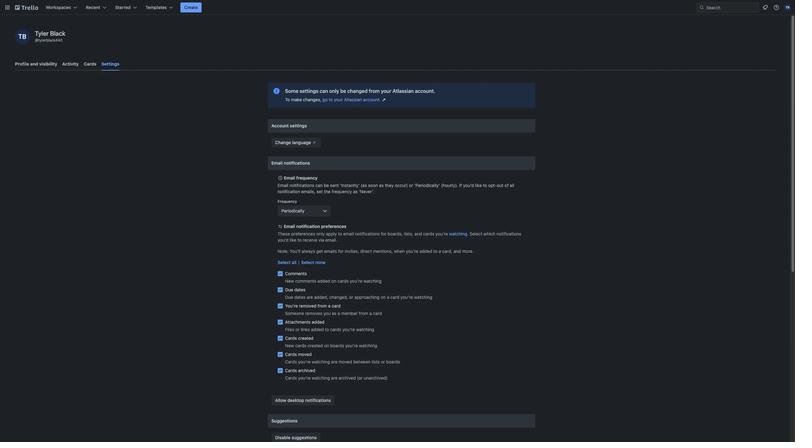 Task type: describe. For each thing, give the bounding box(es) containing it.
cards archived
[[285, 369, 315, 374]]

1 vertical spatial account.
[[363, 97, 381, 102]]

added right links
[[311, 327, 324, 333]]

some
[[285, 88, 299, 94]]

if
[[460, 183, 462, 188]]

you'll
[[290, 249, 301, 254]]

email for email frequency
[[284, 176, 295, 181]]

'never'.
[[359, 189, 374, 195]]

added up added,
[[318, 279, 330, 284]]

. select which notifications you'd like to receive via email.
[[278, 232, 521, 243]]

or right lists
[[381, 360, 385, 365]]

disable
[[275, 436, 291, 441]]

are for cards archived
[[331, 376, 338, 381]]

tyler
[[35, 30, 49, 37]]

emails
[[324, 249, 337, 254]]

attachments
[[285, 320, 311, 325]]

visibility
[[39, 61, 57, 67]]

0 vertical spatial for
[[381, 232, 387, 237]]

2 horizontal spatial card
[[391, 295, 400, 300]]

on for boards
[[324, 344, 329, 349]]

create
[[184, 5, 198, 10]]

notifications up direct
[[355, 232, 380, 237]]

open information menu image
[[774, 4, 780, 11]]

to left email
[[338, 232, 342, 237]]

0 horizontal spatial card
[[332, 304, 341, 309]]

disable suggestions
[[275, 436, 317, 441]]

a down approaching
[[370, 311, 372, 317]]

recent
[[86, 5, 100, 10]]

to right go at the top left
[[329, 97, 333, 102]]

like inside the . select which notifications you'd like to receive via email.
[[290, 238, 297, 243]]

mentions,
[[373, 249, 393, 254]]

select all button
[[278, 260, 297, 266]]

tyler black (tylerblack440) image
[[15, 29, 30, 44]]

notifications inside email notifications can be sent 'instantly' (as soon as they occur) or 'periodically' (hourly). if you'd like to opt-out of all notification emails, set the frequency as 'never'.
[[290, 183, 314, 188]]

note: you'll always get emails for invites, direct mentions, when you're added to a card, and more.
[[278, 249, 474, 254]]

search image
[[700, 5, 705, 10]]

email
[[343, 232, 354, 237]]

to inside email notifications can be sent 'instantly' (as soon as they occur) or 'periodically' (hourly). if you'd like to opt-out of all notification emails, set the frequency as 'never'.
[[483, 183, 487, 188]]

or right changed,
[[349, 295, 353, 300]]

go
[[323, 97, 328, 102]]

language
[[292, 140, 311, 145]]

email frequency
[[284, 176, 318, 181]]

new cards created on boards you're watching
[[285, 344, 377, 349]]

2 vertical spatial as
[[332, 311, 337, 317]]

0 horizontal spatial from
[[318, 304, 327, 309]]

profile and visibility link
[[15, 59, 57, 70]]

0 horizontal spatial frequency
[[296, 176, 318, 181]]

a left card,
[[439, 249, 441, 254]]

cards for cards created
[[285, 336, 297, 341]]

get
[[316, 249, 323, 254]]

1 horizontal spatial moved
[[339, 360, 352, 365]]

sm image
[[311, 140, 317, 146]]

1 vertical spatial created
[[308, 344, 323, 349]]

atlassian inside go to your atlassian account. link
[[344, 97, 362, 102]]

and inside profile and visibility link
[[30, 61, 38, 67]]

cards up changed,
[[338, 279, 349, 284]]

a right approaching
[[387, 295, 389, 300]]

you'd inside the . select which notifications you'd like to receive via email.
[[278, 238, 289, 243]]

occur)
[[395, 183, 408, 188]]

0 horizontal spatial archived
[[298, 369, 315, 374]]

changed
[[348, 88, 368, 94]]

tylerblack440
[[38, 38, 63, 43]]

settings
[[101, 61, 119, 67]]

disable suggestions link
[[272, 434, 321, 443]]

you'd inside email notifications can be sent 'instantly' (as soon as they occur) or 'periodically' (hourly). if you'd like to opt-out of all notification emails, set the frequency as 'never'.
[[463, 183, 474, 188]]

email notifications can be sent 'instantly' (as soon as they occur) or 'periodically' (hourly). if you'd like to opt-out of all notification emails, set the frequency as 'never'.
[[278, 183, 515, 195]]

settings link
[[101, 59, 119, 71]]

you
[[324, 311, 331, 317]]

dates for due dates are added, changed, or approaching on a card you're watching
[[294, 295, 306, 300]]

cards down cards created
[[295, 344, 307, 349]]

due dates are added, changed, or approaching on a card you're watching
[[285, 295, 433, 300]]

'periodically'
[[415, 183, 440, 188]]

from for member
[[359, 311, 369, 317]]

1 horizontal spatial card
[[373, 311, 382, 317]]

to
[[285, 97, 290, 102]]

card,
[[442, 249, 453, 254]]

to inside the . select which notifications you'd like to receive via email.
[[298, 238, 302, 243]]

a left "member"
[[338, 311, 340, 317]]

approaching
[[355, 295, 380, 300]]

change language link
[[272, 138, 321, 148]]

cards down someone removes you as a member from a card
[[330, 327, 341, 333]]

when
[[394, 249, 405, 254]]

of
[[505, 183, 509, 188]]

like inside email notifications can be sent 'instantly' (as soon as they occur) or 'periodically' (hourly). if you'd like to opt-out of all notification emails, set the frequency as 'never'.
[[475, 183, 482, 188]]

can for notifications
[[316, 183, 323, 188]]

profile
[[15, 61, 29, 67]]

allow desktop notifications link
[[272, 396, 335, 406]]

'instantly'
[[340, 183, 360, 188]]

change
[[275, 140, 291, 145]]

set
[[317, 189, 323, 195]]

.
[[468, 232, 469, 237]]

you're removed from a card
[[285, 304, 341, 309]]

changed,
[[329, 295, 348, 300]]

added down 'removes'
[[312, 320, 325, 325]]

removes
[[305, 311, 322, 317]]

due for due dates
[[285, 288, 293, 293]]

0 horizontal spatial only
[[317, 232, 325, 237]]

go to your atlassian account.
[[323, 97, 381, 102]]

(hourly).
[[441, 183, 458, 188]]

0 horizontal spatial for
[[338, 249, 344, 254]]

member
[[341, 311, 358, 317]]

boards,
[[388, 232, 403, 237]]

black
[[50, 30, 65, 37]]

on for cards
[[332, 279, 337, 284]]

1 vertical spatial preferences
[[291, 232, 315, 237]]

settings for some
[[300, 88, 319, 94]]

due dates
[[285, 288, 306, 293]]

|
[[298, 260, 300, 265]]

added left card,
[[420, 249, 433, 254]]

suggestions
[[292, 436, 317, 441]]

invites,
[[345, 249, 359, 254]]

removed
[[299, 304, 317, 309]]

cards moved
[[285, 352, 312, 358]]

changes,
[[303, 97, 321, 102]]

to left card,
[[434, 249, 438, 254]]

suggestions
[[272, 419, 298, 424]]

profile and visibility
[[15, 61, 57, 67]]

email notification preferences
[[284, 224, 347, 229]]

receive
[[303, 238, 317, 243]]

cards you're watching are archived (or unarchived)
[[285, 376, 388, 381]]

(as
[[361, 183, 367, 188]]

lists,
[[404, 232, 414, 237]]

0 notifications image
[[762, 4, 769, 11]]

starred button
[[112, 2, 141, 12]]

via
[[319, 238, 324, 243]]

2 horizontal spatial and
[[454, 249, 461, 254]]

all inside email notifications can be sent 'instantly' (as soon as they occur) or 'periodically' (hourly). if you'd like to opt-out of all notification emails, set the frequency as 'never'.
[[510, 183, 515, 188]]

links
[[301, 327, 310, 333]]

which
[[484, 232, 496, 237]]

1 vertical spatial and
[[415, 232, 422, 237]]

sent
[[330, 183, 339, 188]]



Task type: locate. For each thing, give the bounding box(es) containing it.
0 horizontal spatial like
[[290, 238, 297, 243]]

email notifications
[[272, 161, 310, 166]]

workspaces button
[[42, 2, 81, 12]]

1 vertical spatial you'd
[[278, 238, 289, 243]]

on right approaching
[[381, 295, 386, 300]]

2 dates from the top
[[294, 295, 306, 300]]

1 vertical spatial dates
[[294, 295, 306, 300]]

new
[[285, 279, 294, 284], [285, 344, 294, 349]]

0 horizontal spatial your
[[334, 97, 343, 102]]

1 vertical spatial moved
[[339, 360, 352, 365]]

select all | select none
[[278, 260, 326, 265]]

due
[[285, 288, 293, 293], [285, 295, 293, 300]]

from for changed
[[369, 88, 380, 94]]

frequency
[[278, 200, 297, 204]]

these preferences only apply to email notifications for boards, lists, and cards you're watching
[[278, 232, 468, 237]]

the
[[324, 189, 331, 195]]

0 horizontal spatial as
[[332, 311, 337, 317]]

2 vertical spatial are
[[331, 376, 338, 381]]

cards created
[[285, 336, 314, 341]]

and right profile on the top
[[30, 61, 38, 67]]

cards for cards moved
[[285, 352, 297, 358]]

1 vertical spatial settings
[[290, 123, 307, 129]]

workspaces
[[46, 5, 71, 10]]

1 horizontal spatial and
[[415, 232, 422, 237]]

0 vertical spatial from
[[369, 88, 380, 94]]

0 vertical spatial card
[[391, 295, 400, 300]]

some settings can only be changed from your atlassian account.
[[285, 88, 435, 94]]

dates down 'due dates'
[[294, 295, 306, 300]]

1 vertical spatial can
[[316, 183, 323, 188]]

from right "member"
[[359, 311, 369, 317]]

archived left (or
[[339, 376, 356, 381]]

more.
[[462, 249, 474, 254]]

can for settings
[[320, 88, 328, 94]]

notification up the frequency
[[278, 189, 300, 195]]

emails,
[[301, 189, 316, 195]]

account
[[272, 123, 289, 129]]

as right you
[[332, 311, 337, 317]]

1 horizontal spatial only
[[329, 88, 339, 94]]

boards right lists
[[386, 360, 400, 365]]

new comments added on cards you're watching
[[285, 279, 382, 284]]

to make changes,
[[285, 97, 323, 102]]

new down cards created
[[285, 344, 294, 349]]

(or
[[357, 376, 363, 381]]

as down 'instantly'
[[353, 189, 358, 195]]

dates for due dates
[[294, 288, 306, 293]]

tyler black (tylerblack440) image
[[784, 4, 792, 11]]

email up the frequency
[[278, 183, 289, 188]]

or inside email notifications can be sent 'instantly' (as soon as they occur) or 'periodically' (hourly). if you'd like to opt-out of all notification emails, set the frequency as 'never'.
[[409, 183, 413, 188]]

0 vertical spatial on
[[332, 279, 337, 284]]

email down email notifications
[[284, 176, 295, 181]]

Search field
[[705, 3, 759, 12]]

1 vertical spatial on
[[381, 295, 386, 300]]

1 vertical spatial as
[[353, 189, 358, 195]]

0 vertical spatial due
[[285, 288, 293, 293]]

2 horizontal spatial as
[[379, 183, 384, 188]]

comments
[[285, 271, 307, 277]]

are down cards you're watching are moved between lists or boards
[[331, 376, 338, 381]]

you're
[[436, 232, 448, 237], [406, 249, 419, 254], [350, 279, 363, 284], [401, 295, 413, 300], [343, 327, 355, 333], [346, 344, 358, 349], [298, 360, 311, 365], [298, 376, 311, 381]]

0 vertical spatial notification
[[278, 189, 300, 195]]

1 horizontal spatial on
[[332, 279, 337, 284]]

new for new cards created on boards you're watching
[[285, 344, 294, 349]]

0 vertical spatial account.
[[415, 88, 435, 94]]

@
[[35, 38, 38, 43]]

1 horizontal spatial be
[[340, 88, 346, 94]]

0 vertical spatial like
[[475, 183, 482, 188]]

0 vertical spatial settings
[[300, 88, 319, 94]]

on down files or links added to cards you're watching
[[324, 344, 329, 349]]

created down links
[[298, 336, 314, 341]]

moved left the between
[[339, 360, 352, 365]]

are up removed
[[307, 295, 313, 300]]

0 horizontal spatial select
[[278, 260, 291, 265]]

like left opt-
[[475, 183, 482, 188]]

1 horizontal spatial for
[[381, 232, 387, 237]]

1 vertical spatial for
[[338, 249, 344, 254]]

boards
[[330, 344, 344, 349], [386, 360, 400, 365]]

1 horizontal spatial from
[[359, 311, 369, 317]]

1 vertical spatial like
[[290, 238, 297, 243]]

0 vertical spatial preferences
[[321, 224, 347, 229]]

0 vertical spatial atlassian
[[393, 88, 414, 94]]

like down the these at bottom
[[290, 238, 297, 243]]

archived
[[298, 369, 315, 374], [339, 376, 356, 381]]

templates
[[146, 5, 167, 10]]

select down note:
[[278, 260, 291, 265]]

0 vertical spatial be
[[340, 88, 346, 94]]

0 horizontal spatial and
[[30, 61, 38, 67]]

be
[[340, 88, 346, 94], [324, 183, 329, 188]]

1 horizontal spatial you'd
[[463, 183, 474, 188]]

as left 'they'
[[379, 183, 384, 188]]

your right go at the top left
[[334, 97, 343, 102]]

1 dates from the top
[[294, 288, 306, 293]]

1 vertical spatial due
[[285, 295, 293, 300]]

can inside email notifications can be sent 'instantly' (as soon as they occur) or 'periodically' (hourly). if you'd like to opt-out of all notification emails, set the frequency as 'never'.
[[316, 183, 323, 188]]

email
[[272, 161, 283, 166], [284, 176, 295, 181], [278, 183, 289, 188], [284, 224, 295, 229]]

activity
[[62, 61, 79, 67]]

0 vertical spatial boards
[[330, 344, 344, 349]]

1 vertical spatial atlassian
[[344, 97, 362, 102]]

card right approaching
[[391, 295, 400, 300]]

0 vertical spatial dates
[[294, 288, 306, 293]]

2 vertical spatial from
[[359, 311, 369, 317]]

primary element
[[0, 0, 796, 15]]

frequency inside email notifications can be sent 'instantly' (as soon as they occur) or 'periodically' (hourly). if you'd like to opt-out of all notification emails, set the frequency as 'never'.
[[332, 189, 352, 195]]

and right lists,
[[415, 232, 422, 237]]

0 horizontal spatial you'd
[[278, 238, 289, 243]]

0 vertical spatial are
[[307, 295, 313, 300]]

starred
[[115, 5, 131, 10]]

0 horizontal spatial be
[[324, 183, 329, 188]]

can up set
[[316, 183, 323, 188]]

archived down cards moved
[[298, 369, 315, 374]]

notification
[[278, 189, 300, 195], [296, 224, 320, 229]]

or down attachments
[[296, 327, 300, 333]]

a
[[439, 249, 441, 254], [387, 295, 389, 300], [328, 304, 331, 309], [338, 311, 340, 317], [370, 311, 372, 317]]

0 vertical spatial all
[[510, 183, 515, 188]]

email for email notifications
[[272, 161, 283, 166]]

for left boards, at the bottom of the page
[[381, 232, 387, 237]]

dates
[[294, 288, 306, 293], [294, 295, 306, 300]]

to down you
[[325, 327, 329, 333]]

all left '|'
[[292, 260, 297, 265]]

2 vertical spatial on
[[324, 344, 329, 349]]

these
[[278, 232, 290, 237]]

they
[[385, 183, 394, 188]]

1 horizontal spatial boards
[[386, 360, 400, 365]]

1 vertical spatial all
[[292, 260, 297, 265]]

allow
[[275, 398, 286, 404]]

opt-
[[489, 183, 497, 188]]

cards
[[84, 61, 96, 67], [285, 336, 297, 341], [285, 352, 297, 358], [285, 360, 297, 365], [285, 369, 297, 374], [285, 376, 297, 381]]

periodically
[[282, 209, 305, 214]]

notifications inside the . select which notifications you'd like to receive via email.
[[497, 232, 521, 237]]

and right card,
[[454, 249, 461, 254]]

notifications right which
[[497, 232, 521, 237]]

0 horizontal spatial account.
[[363, 97, 381, 102]]

1 vertical spatial boards
[[386, 360, 400, 365]]

settings up language
[[290, 123, 307, 129]]

always
[[302, 249, 315, 254]]

can up go at the top left
[[320, 88, 328, 94]]

1 vertical spatial be
[[324, 183, 329, 188]]

all right of
[[510, 183, 515, 188]]

dates down comments on the left
[[294, 288, 306, 293]]

notifications inside "link"
[[305, 398, 331, 404]]

due for due dates are added, changed, or approaching on a card you're watching
[[285, 295, 293, 300]]

1 new from the top
[[285, 279, 294, 284]]

2 horizontal spatial from
[[369, 88, 380, 94]]

1 horizontal spatial like
[[475, 183, 482, 188]]

are for cards moved
[[331, 360, 338, 365]]

tyler black @ tylerblack440
[[35, 30, 65, 43]]

cards for cards
[[84, 61, 96, 67]]

0 horizontal spatial atlassian
[[344, 97, 362, 102]]

go to your atlassian account. link
[[323, 97, 387, 103]]

1 horizontal spatial preferences
[[321, 224, 347, 229]]

new for new comments added on cards you're watching
[[285, 279, 294, 284]]

email up the these at bottom
[[284, 224, 295, 229]]

settings
[[300, 88, 319, 94], [290, 123, 307, 129]]

cards for cards archived
[[285, 369, 297, 374]]

notifications up email frequency at the left of the page
[[284, 161, 310, 166]]

from right changed
[[369, 88, 380, 94]]

0 vertical spatial only
[[329, 88, 339, 94]]

watching
[[449, 232, 468, 237], [364, 279, 382, 284], [414, 295, 433, 300], [356, 327, 374, 333], [359, 344, 377, 349], [312, 360, 330, 365], [312, 376, 330, 381]]

on up changed,
[[332, 279, 337, 284]]

0 vertical spatial frequency
[[296, 176, 318, 181]]

0 vertical spatial can
[[320, 88, 328, 94]]

0 vertical spatial created
[[298, 336, 314, 341]]

1 horizontal spatial all
[[510, 183, 515, 188]]

frequency
[[296, 176, 318, 181], [332, 189, 352, 195]]

be inside email notifications can be sent 'instantly' (as soon as they occur) or 'periodically' (hourly). if you'd like to opt-out of all notification emails, set the frequency as 'never'.
[[324, 183, 329, 188]]

comments
[[295, 279, 316, 284]]

0 vertical spatial as
[[379, 183, 384, 188]]

0 horizontal spatial moved
[[298, 352, 312, 358]]

email down 'change'
[[272, 161, 283, 166]]

settings up the changes, at top left
[[300, 88, 319, 94]]

back to home image
[[15, 2, 38, 12]]

files or links added to cards you're watching
[[285, 327, 374, 333]]

boards up cards you're watching are moved between lists or boards
[[330, 344, 344, 349]]

select right .
[[470, 232, 483, 237]]

1 vertical spatial archived
[[339, 376, 356, 381]]

added
[[420, 249, 433, 254], [318, 279, 330, 284], [312, 320, 325, 325], [311, 327, 324, 333]]

0 horizontal spatial all
[[292, 260, 297, 265]]

1 vertical spatial frequency
[[332, 189, 352, 195]]

only up go to your atlassian account.
[[329, 88, 339, 94]]

0 vertical spatial and
[[30, 61, 38, 67]]

1 vertical spatial new
[[285, 344, 294, 349]]

unarchived)
[[364, 376, 388, 381]]

allow desktop notifications
[[275, 398, 331, 404]]

select
[[470, 232, 483, 237], [278, 260, 291, 265], [301, 260, 314, 265]]

cards
[[423, 232, 435, 237], [338, 279, 349, 284], [330, 327, 341, 333], [295, 344, 307, 349]]

email for email notifications can be sent 'instantly' (as soon as they occur) or 'periodically' (hourly). if you'd like to opt-out of all notification emails, set the frequency as 'never'.
[[278, 183, 289, 188]]

atlassian
[[393, 88, 414, 94], [344, 97, 362, 102]]

frequency down sent
[[332, 189, 352, 195]]

1 horizontal spatial select
[[301, 260, 314, 265]]

email for email notification preferences
[[284, 224, 295, 229]]

preferences up the apply
[[321, 224, 347, 229]]

recent button
[[82, 2, 110, 12]]

email.
[[326, 238, 337, 243]]

cards for cards you're watching are archived (or unarchived)
[[285, 376, 297, 381]]

2 horizontal spatial on
[[381, 295, 386, 300]]

files
[[285, 327, 294, 333]]

preferences up receive
[[291, 232, 315, 237]]

cards right lists,
[[423, 232, 435, 237]]

0 horizontal spatial preferences
[[291, 232, 315, 237]]

2 due from the top
[[285, 295, 293, 300]]

cards you're watching are moved between lists or boards
[[285, 360, 400, 365]]

your right changed
[[381, 88, 392, 94]]

notification inside email notifications can be sent 'instantly' (as soon as they occur) or 'periodically' (hourly). if you'd like to opt-out of all notification emails, set the frequency as 'never'.
[[278, 189, 300, 195]]

or
[[409, 183, 413, 188], [349, 295, 353, 300], [296, 327, 300, 333], [381, 360, 385, 365]]

be up go to your atlassian account.
[[340, 88, 346, 94]]

none
[[316, 260, 326, 265]]

for right "emails"
[[338, 249, 344, 254]]

2 vertical spatial and
[[454, 249, 461, 254]]

0 vertical spatial archived
[[298, 369, 315, 374]]

1 vertical spatial notification
[[296, 224, 320, 229]]

someone removes you as a member from a card
[[285, 311, 382, 317]]

card down approaching
[[373, 311, 382, 317]]

1 horizontal spatial archived
[[339, 376, 356, 381]]

you'd down the these at bottom
[[278, 238, 289, 243]]

0 vertical spatial new
[[285, 279, 294, 284]]

or right occur)
[[409, 183, 413, 188]]

notifications
[[284, 161, 310, 166], [290, 183, 314, 188], [355, 232, 380, 237], [497, 232, 521, 237], [305, 398, 331, 404]]

1 vertical spatial card
[[332, 304, 341, 309]]

watching link
[[449, 232, 468, 237]]

only up via
[[317, 232, 325, 237]]

attachments added
[[285, 320, 325, 325]]

a up you
[[328, 304, 331, 309]]

out
[[497, 183, 504, 188]]

1 vertical spatial only
[[317, 232, 325, 237]]

1 horizontal spatial atlassian
[[393, 88, 414, 94]]

1 due from the top
[[285, 288, 293, 293]]

1 vertical spatial from
[[318, 304, 327, 309]]

for
[[381, 232, 387, 237], [338, 249, 344, 254]]

0 horizontal spatial on
[[324, 344, 329, 349]]

1 vertical spatial are
[[331, 360, 338, 365]]

like
[[475, 183, 482, 188], [290, 238, 297, 243]]

notifications down email frequency at the left of the page
[[290, 183, 314, 188]]

2 new from the top
[[285, 344, 294, 349]]

notifications right desktop at the bottom left of page
[[305, 398, 331, 404]]

email inside email notifications can be sent 'instantly' (as soon as they occur) or 'periodically' (hourly). if you'd like to opt-out of all notification emails, set the frequency as 'never'.
[[278, 183, 289, 188]]

select right '|'
[[301, 260, 314, 265]]

settings for account
[[290, 123, 307, 129]]

0 vertical spatial you'd
[[463, 183, 474, 188]]

from down added,
[[318, 304, 327, 309]]

2 vertical spatial card
[[373, 311, 382, 317]]

note:
[[278, 249, 289, 254]]

moved up 'cards archived'
[[298, 352, 312, 358]]

are up the cards you're watching are archived (or unarchived)
[[331, 360, 338, 365]]

1 horizontal spatial account.
[[415, 88, 435, 94]]

between
[[353, 360, 371, 365]]

to left receive
[[298, 238, 302, 243]]

notification up receive
[[296, 224, 320, 229]]

frequency up emails,
[[296, 176, 318, 181]]

to left opt-
[[483, 183, 487, 188]]

all
[[510, 183, 515, 188], [292, 260, 297, 265]]

1 vertical spatial your
[[334, 97, 343, 102]]

created down cards created
[[308, 344, 323, 349]]

select inside the . select which notifications you'd like to receive via email.
[[470, 232, 483, 237]]

be up the the
[[324, 183, 329, 188]]

soon
[[368, 183, 378, 188]]

new down the comments
[[285, 279, 294, 284]]

1 horizontal spatial your
[[381, 88, 392, 94]]

card up someone removes you as a member from a card
[[332, 304, 341, 309]]

cards for cards you're watching are moved between lists or boards
[[285, 360, 297, 365]]

0 horizontal spatial boards
[[330, 344, 344, 349]]

apply
[[326, 232, 337, 237]]

your
[[381, 88, 392, 94], [334, 97, 343, 102]]

1 horizontal spatial as
[[353, 189, 358, 195]]

you'd right "if"
[[463, 183, 474, 188]]

select none button
[[301, 260, 326, 266]]



Task type: vqa. For each thing, say whether or not it's contained in the screenshot.
Upgrade to the top
no



